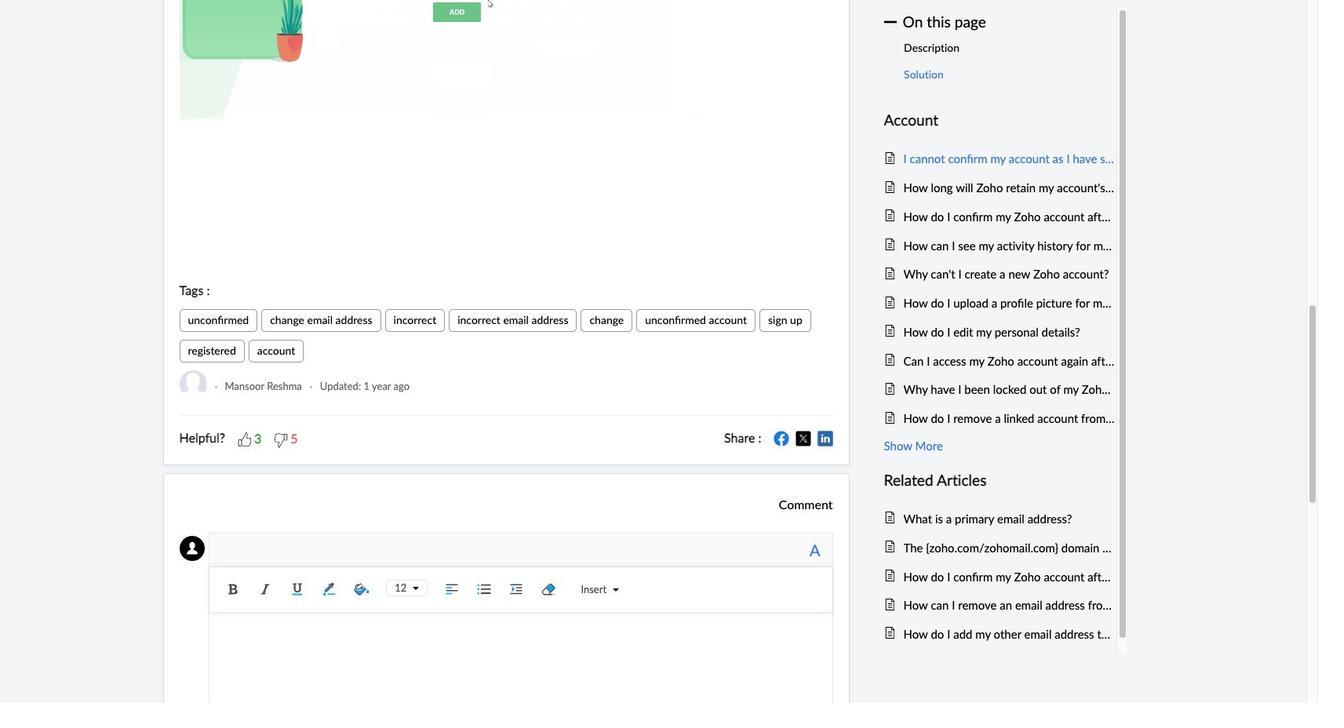 Task type: locate. For each thing, give the bounding box(es) containing it.
1 heading from the top
[[884, 109, 1116, 133]]

indent image
[[505, 578, 528, 601]]

insert options image
[[607, 587, 619, 593]]

0 vertical spatial heading
[[884, 109, 1116, 133]]

lists image
[[473, 578, 496, 601]]

italic (ctrl+i) image
[[254, 578, 277, 601]]

1 vertical spatial heading
[[884, 469, 1116, 493]]

2 heading from the top
[[884, 469, 1116, 493]]

background color image
[[350, 578, 374, 601]]

a gif showing how to edit the email address that is registered incorrectly. image
[[179, 0, 833, 119]]

bold (ctrl+b) image
[[222, 578, 245, 601]]

heading
[[884, 109, 1116, 133], [884, 469, 1116, 493]]



Task type: vqa. For each thing, say whether or not it's contained in the screenshot.
A Gif showing how to edit the email address that is registered incorrectly. image
yes



Task type: describe. For each thing, give the bounding box(es) containing it.
clear formatting image
[[537, 578, 561, 601]]

underline (ctrl+u) image
[[286, 578, 309, 601]]

twitter image
[[795, 431, 811, 447]]

align image
[[441, 578, 464, 601]]

font color image
[[318, 578, 342, 601]]

facebook image
[[773, 431, 789, 447]]

font size image
[[407, 585, 419, 592]]

linkedin image
[[817, 431, 833, 447]]



